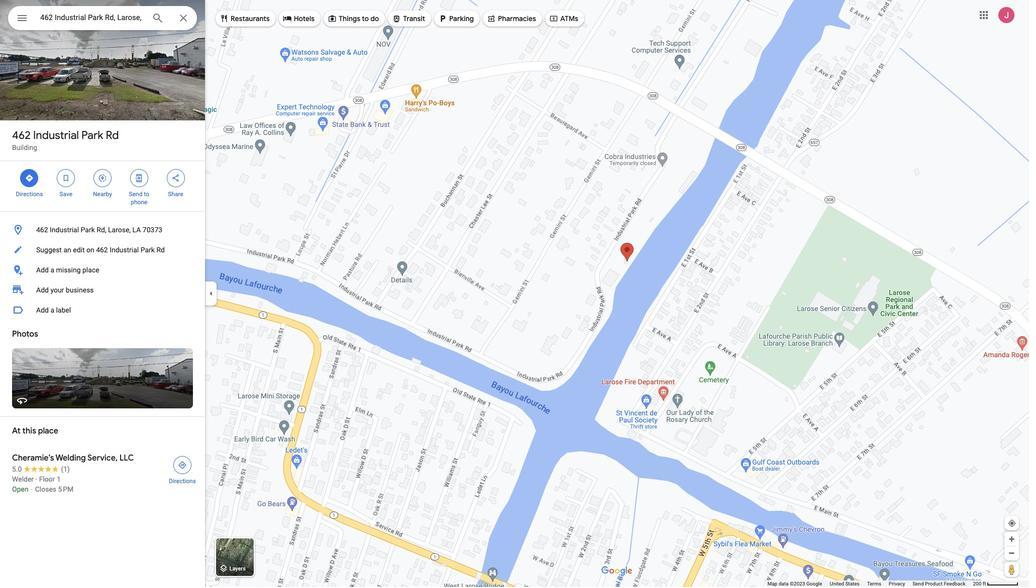 Task type: vqa. For each thing, say whether or not it's contained in the screenshot.
$167
no



Task type: locate. For each thing, give the bounding box(es) containing it.
1 vertical spatial place
[[38, 427, 58, 437]]

462 inside 462 industrial park rd, larose, la 70373 button
[[36, 226, 48, 234]]

 parking
[[438, 13, 474, 24]]

1 add from the top
[[36, 266, 49, 274]]

add down suggest
[[36, 266, 49, 274]]

edit
[[73, 246, 85, 254]]

a for missing
[[50, 266, 54, 274]]

industrial down larose,
[[110, 246, 139, 254]]

product
[[925, 582, 943, 587]]

google maps element
[[0, 0, 1029, 588]]

0 horizontal spatial send
[[129, 191, 142, 198]]

0 vertical spatial add
[[36, 266, 49, 274]]

park
[[81, 129, 103, 143], [81, 226, 95, 234], [141, 246, 155, 254]]

462 up building at the top of page
[[12, 129, 31, 143]]

0 vertical spatial to
[[362, 14, 369, 23]]

⋅
[[30, 486, 33, 494]]

1 vertical spatial add
[[36, 286, 49, 294]]


[[438, 13, 447, 24]]

0 vertical spatial park
[[81, 129, 103, 143]]

park for rd
[[81, 129, 103, 143]]

industrial inside button
[[50, 226, 79, 234]]

things
[[339, 14, 360, 23]]

rd
[[106, 129, 119, 143], [156, 246, 165, 254]]

welder
[[12, 476, 34, 484]]

united states button
[[830, 581, 860, 588]]

2 a from the top
[[50, 307, 54, 315]]

a left the missing
[[50, 266, 54, 274]]

1 vertical spatial directions
[[169, 478, 196, 485]]

park inside 462 industrial park rd, larose, la 70373 button
[[81, 226, 95, 234]]

add inside 'link'
[[36, 286, 49, 294]]

map data ©2023 google
[[768, 582, 822, 587]]

5 pm
[[58, 486, 73, 494]]

directions down 
[[16, 191, 43, 198]]

add
[[36, 266, 49, 274], [36, 286, 49, 294], [36, 307, 49, 315]]

462 inside "suggest an edit on 462 industrial park rd" button
[[96, 246, 108, 254]]

 search field
[[8, 6, 197, 32]]


[[25, 173, 34, 184]]

directions
[[16, 191, 43, 198], [169, 478, 196, 485]]

1 horizontal spatial rd
[[156, 246, 165, 254]]

3 add from the top
[[36, 307, 49, 315]]

industrial for rd,
[[50, 226, 79, 234]]

send product feedback button
[[913, 581, 966, 588]]

add your business link
[[0, 280, 205, 301]]

462 Industrial Park Rd, Larose, LA 70373 field
[[8, 6, 197, 30]]

0 horizontal spatial directions
[[16, 191, 43, 198]]

1 vertical spatial to
[[144, 191, 149, 198]]

park inside "suggest an edit on 462 industrial park rd" button
[[141, 246, 155, 254]]

industrial up building at the top of page
[[33, 129, 79, 143]]

462 up suggest
[[36, 226, 48, 234]]

send for send to phone
[[129, 191, 142, 198]]

1 horizontal spatial send
[[913, 582, 924, 587]]

2 vertical spatial industrial
[[110, 246, 139, 254]]

footer
[[768, 581, 973, 588]]

footer inside 'google maps' "element"
[[768, 581, 973, 588]]

park up 
[[81, 129, 103, 143]]

1 horizontal spatial directions
[[169, 478, 196, 485]]

0 horizontal spatial to
[[144, 191, 149, 198]]

place right this
[[38, 427, 58, 437]]

add left your
[[36, 286, 49, 294]]


[[549, 13, 558, 24]]

a left label
[[50, 307, 54, 315]]

rd,
[[97, 226, 106, 234]]

directions down directions image
[[169, 478, 196, 485]]

462 right on
[[96, 246, 108, 254]]

2 add from the top
[[36, 286, 49, 294]]

footer containing map data ©2023 google
[[768, 581, 973, 588]]

an
[[64, 246, 71, 254]]

industrial inside 462 industrial park rd building
[[33, 129, 79, 143]]

 things to do
[[328, 13, 379, 24]]

park for rd,
[[81, 226, 95, 234]]

1 horizontal spatial place
[[82, 266, 99, 274]]

add a missing place
[[36, 266, 99, 274]]

 hotels
[[283, 13, 315, 24]]

google account: james peterson  
(james.peterson1902@gmail.com) image
[[999, 7, 1015, 23]]

1 horizontal spatial 462
[[36, 226, 48, 234]]

1 vertical spatial 462
[[36, 226, 48, 234]]

directions inside button
[[169, 478, 196, 485]]

0 vertical spatial directions
[[16, 191, 43, 198]]

rd down 70373
[[156, 246, 165, 254]]

rd up 
[[106, 129, 119, 143]]

hotels
[[294, 14, 315, 23]]

2 vertical spatial add
[[36, 307, 49, 315]]


[[328, 13, 337, 24]]

send inside button
[[913, 582, 924, 587]]

missing
[[56, 266, 81, 274]]

a for label
[[50, 307, 54, 315]]

send left product
[[913, 582, 924, 587]]

this
[[22, 427, 36, 437]]

la
[[132, 226, 141, 234]]

0 vertical spatial 462
[[12, 129, 31, 143]]


[[283, 13, 292, 24]]

send up phone
[[129, 191, 142, 198]]

add your business
[[36, 286, 94, 294]]

0 horizontal spatial place
[[38, 427, 58, 437]]

None field
[[40, 12, 144, 24]]

terms
[[867, 582, 881, 587]]

park left rd,
[[81, 226, 95, 234]]

1 vertical spatial park
[[81, 226, 95, 234]]

data
[[779, 582, 789, 587]]

park down 70373
[[141, 246, 155, 254]]

 button
[[8, 6, 36, 32]]

 pharmacies
[[487, 13, 536, 24]]

1 vertical spatial a
[[50, 307, 54, 315]]

2 vertical spatial 462
[[96, 246, 108, 254]]

add left label
[[36, 307, 49, 315]]

0 vertical spatial a
[[50, 266, 54, 274]]

welding
[[56, 454, 86, 464]]

0 vertical spatial rd
[[106, 129, 119, 143]]

save
[[59, 191, 72, 198]]

send product feedback
[[913, 582, 966, 587]]

floor
[[39, 476, 55, 484]]

parking
[[449, 14, 474, 23]]


[[392, 13, 401, 24]]

to
[[362, 14, 369, 23], [144, 191, 149, 198]]

to up phone
[[144, 191, 149, 198]]

to inside send to phone
[[144, 191, 149, 198]]

1 vertical spatial industrial
[[50, 226, 79, 234]]

add a label button
[[0, 301, 205, 321]]

1 horizontal spatial to
[[362, 14, 369, 23]]

0 horizontal spatial 462
[[12, 129, 31, 143]]

send
[[129, 191, 142, 198], [913, 582, 924, 587]]

ft
[[983, 582, 986, 587]]


[[98, 173, 107, 184]]

1 vertical spatial send
[[913, 582, 924, 587]]

200
[[973, 582, 982, 587]]

place down on
[[82, 266, 99, 274]]

0 vertical spatial industrial
[[33, 129, 79, 143]]

0 horizontal spatial rd
[[106, 129, 119, 143]]

zoom in image
[[1008, 536, 1016, 544]]

a
[[50, 266, 54, 274], [50, 307, 54, 315]]

share
[[168, 191, 183, 198]]

place
[[82, 266, 99, 274], [38, 427, 58, 437]]

1 a from the top
[[50, 266, 54, 274]]

1 vertical spatial rd
[[156, 246, 165, 254]]

park inside 462 industrial park rd building
[[81, 129, 103, 143]]

0 vertical spatial send
[[129, 191, 142, 198]]

suggest
[[36, 246, 62, 254]]

0 vertical spatial place
[[82, 266, 99, 274]]

to left do
[[362, 14, 369, 23]]

nearby
[[93, 191, 112, 198]]

directions image
[[178, 461, 187, 470]]

462 inside 462 industrial park rd building
[[12, 129, 31, 143]]

2 vertical spatial park
[[141, 246, 155, 254]]

send inside send to phone
[[129, 191, 142, 198]]

photos
[[12, 330, 38, 340]]

 transit
[[392, 13, 425, 24]]

transit
[[403, 14, 425, 23]]

privacy button
[[889, 581, 905, 588]]

industrial
[[33, 129, 79, 143], [50, 226, 79, 234], [110, 246, 139, 254]]

industrial up an on the top left of the page
[[50, 226, 79, 234]]

2 horizontal spatial 462
[[96, 246, 108, 254]]

462
[[12, 129, 31, 143], [36, 226, 48, 234], [96, 246, 108, 254]]



Task type: describe. For each thing, give the bounding box(es) containing it.
show your location image
[[1008, 520, 1017, 529]]

directions button
[[163, 454, 202, 486]]

google
[[806, 582, 822, 587]]

terms button
[[867, 581, 881, 588]]

larose,
[[108, 226, 131, 234]]

directions inside actions for 462 industrial park rd region
[[16, 191, 43, 198]]

restaurants
[[231, 14, 270, 23]]

5.0 stars 1 reviews image
[[12, 465, 70, 475]]

zoom out image
[[1008, 550, 1016, 558]]

united states
[[830, 582, 860, 587]]

cheramie's welding service, llc
[[12, 454, 134, 464]]

layers
[[230, 567, 246, 573]]

cheramie's
[[12, 454, 54, 464]]

closes
[[35, 486, 56, 494]]

on
[[86, 246, 94, 254]]

feedback
[[944, 582, 966, 587]]

rd inside "suggest an edit on 462 industrial park rd" button
[[156, 246, 165, 254]]

show street view coverage image
[[1005, 563, 1019, 578]]

pharmacies
[[498, 14, 536, 23]]

collapse side panel image
[[206, 288, 217, 300]]

·
[[35, 476, 37, 484]]

suggest an edit on 462 industrial park rd
[[36, 246, 165, 254]]

send to phone
[[129, 191, 149, 206]]

462 for rd
[[12, 129, 31, 143]]

70373
[[143, 226, 162, 234]]


[[135, 173, 144, 184]]

send for send product feedback
[[913, 582, 924, 587]]

5.0
[[12, 466, 22, 474]]

do
[[370, 14, 379, 23]]

place inside button
[[82, 266, 99, 274]]


[[61, 173, 70, 184]]

actions for 462 industrial park rd region
[[0, 161, 205, 212]]

462 industrial park rd main content
[[0, 0, 205, 588]]

rd inside 462 industrial park rd building
[[106, 129, 119, 143]]

building
[[12, 144, 37, 152]]


[[171, 173, 180, 184]]

 restaurants
[[220, 13, 270, 24]]

at this place
[[12, 427, 58, 437]]

industrial inside button
[[110, 246, 139, 254]]

business
[[66, 286, 94, 294]]

open
[[12, 486, 28, 494]]

united
[[830, 582, 844, 587]]


[[220, 13, 229, 24]]

add a label
[[36, 307, 71, 315]]

label
[[56, 307, 71, 315]]

add for add a missing place
[[36, 266, 49, 274]]

 atms
[[549, 13, 578, 24]]

suggest an edit on 462 industrial park rd button
[[0, 240, 205, 260]]

service,
[[87, 454, 118, 464]]

462 industrial park rd building
[[12, 129, 119, 152]]

462 industrial park rd, larose, la 70373 button
[[0, 220, 205, 240]]

llc
[[119, 454, 134, 464]]

map
[[768, 582, 778, 587]]

states
[[845, 582, 860, 587]]

privacy
[[889, 582, 905, 587]]

welder · floor 1 open ⋅ closes 5 pm
[[12, 476, 73, 494]]

to inside  things to do
[[362, 14, 369, 23]]


[[16, 11, 28, 25]]

none field inside 462 industrial park rd, larose, la 70373 field
[[40, 12, 144, 24]]

industrial for rd
[[33, 129, 79, 143]]

add for add your business
[[36, 286, 49, 294]]

1
[[57, 476, 61, 484]]

200 ft
[[973, 582, 986, 587]]

462 industrial park rd, larose, la 70373
[[36, 226, 162, 234]]

462 for rd,
[[36, 226, 48, 234]]

add a missing place button
[[0, 260, 205, 280]]

atms
[[560, 14, 578, 23]]

200 ft button
[[973, 582, 1019, 587]]

(1)
[[61, 466, 70, 474]]

phone
[[131, 199, 147, 206]]

©2023
[[790, 582, 805, 587]]

at
[[12, 427, 21, 437]]

add for add a label
[[36, 307, 49, 315]]


[[487, 13, 496, 24]]

your
[[50, 286, 64, 294]]



